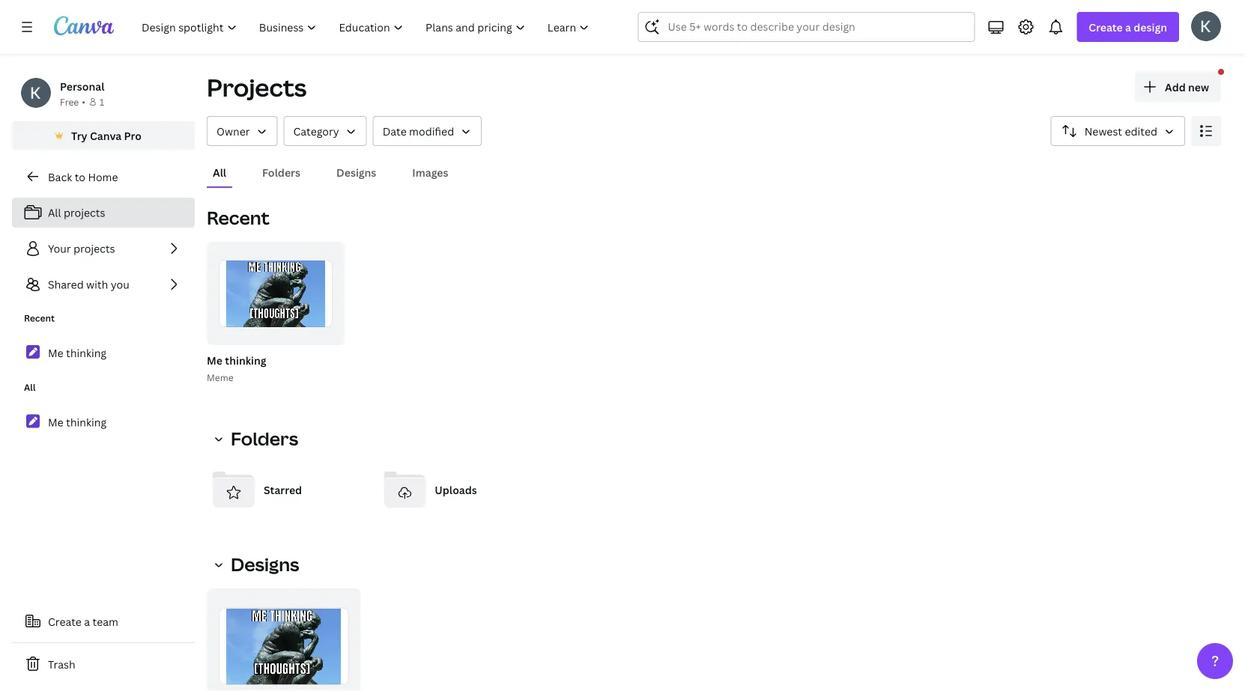 Task type: describe. For each thing, give the bounding box(es) containing it.
newest
[[1085, 124, 1123, 138]]

images button
[[406, 158, 455, 187]]

2 vertical spatial all
[[24, 381, 36, 394]]

folders button
[[256, 158, 307, 187]]

design
[[1134, 20, 1168, 34]]

your
[[48, 242, 71, 256]]

top level navigation element
[[132, 12, 602, 42]]

create a team
[[48, 615, 118, 629]]

1 vertical spatial recent
[[24, 312, 55, 325]]

owner
[[217, 124, 250, 138]]

1 me thinking link from the top
[[12, 337, 195, 369]]

me inside me thinking meme
[[207, 353, 223, 368]]

Search search field
[[668, 13, 945, 41]]

you
[[111, 278, 129, 292]]

a for design
[[1126, 20, 1132, 34]]

•
[[82, 96, 85, 108]]

your projects link
[[12, 234, 195, 264]]

free
[[60, 96, 79, 108]]

personal
[[60, 79, 104, 93]]

Category button
[[284, 116, 367, 146]]

meme
[[207, 371, 234, 384]]

new
[[1189, 80, 1210, 94]]

projects for all projects
[[64, 206, 105, 220]]

home
[[88, 170, 118, 184]]

uploads
[[435, 483, 477, 497]]

create a team button
[[12, 607, 195, 637]]

create for create a design
[[1089, 20, 1123, 34]]

modified
[[409, 124, 454, 138]]

folders inside dropdown button
[[231, 427, 298, 451]]

list containing all projects
[[12, 198, 195, 300]]

me thinking for first me thinking link from the bottom
[[48, 415, 107, 430]]

designs inside designs button
[[337, 165, 376, 179]]

newest edited
[[1085, 124, 1158, 138]]

add new button
[[1135, 72, 1222, 102]]

1
[[100, 96, 104, 108]]

date modified
[[383, 124, 454, 138]]

folders button
[[207, 424, 307, 454]]

try
[[71, 129, 87, 143]]

shared with you
[[48, 278, 129, 292]]

trash
[[48, 658, 75, 672]]

1 horizontal spatial recent
[[207, 206, 270, 230]]

edited
[[1125, 124, 1158, 138]]



Task type: locate. For each thing, give the bounding box(es) containing it.
2 me thinking link from the top
[[12, 407, 195, 438]]

me thinking meme
[[207, 353, 267, 384]]

folders
[[262, 165, 301, 179], [231, 427, 298, 451]]

recent down all button
[[207, 206, 270, 230]]

images
[[412, 165, 449, 179]]

Date modified button
[[373, 116, 482, 146]]

1 vertical spatial me thinking
[[48, 415, 107, 430]]

projects down the back to home
[[64, 206, 105, 220]]

back to home link
[[12, 162, 195, 192]]

all inside button
[[213, 165, 226, 179]]

1 horizontal spatial create
[[1089, 20, 1123, 34]]

0 vertical spatial a
[[1126, 20, 1132, 34]]

uploads link
[[378, 463, 537, 517]]

designs
[[337, 165, 376, 179], [231, 553, 299, 577]]

all projects link
[[12, 198, 195, 228]]

create
[[1089, 20, 1123, 34], [48, 615, 82, 629]]

a inside dropdown button
[[1126, 20, 1132, 34]]

create a design
[[1089, 20, 1168, 34]]

1 vertical spatial create
[[48, 615, 82, 629]]

create a design button
[[1077, 12, 1180, 42]]

a for team
[[84, 615, 90, 629]]

1 vertical spatial folders
[[231, 427, 298, 451]]

your projects
[[48, 242, 115, 256]]

me thinking
[[48, 346, 107, 360], [48, 415, 107, 430]]

add new
[[1165, 80, 1210, 94]]

date
[[383, 124, 407, 138]]

shared
[[48, 278, 84, 292]]

0 vertical spatial me thinking link
[[12, 337, 195, 369]]

1 vertical spatial projects
[[74, 242, 115, 256]]

Sort by button
[[1051, 116, 1186, 146]]

designs inside designs dropdown button
[[231, 553, 299, 577]]

None search field
[[638, 12, 975, 42]]

me thinking button
[[207, 351, 267, 370]]

back to home
[[48, 170, 118, 184]]

1 horizontal spatial designs
[[337, 165, 376, 179]]

create for create a team
[[48, 615, 82, 629]]

0 horizontal spatial create
[[48, 615, 82, 629]]

1 horizontal spatial all
[[48, 206, 61, 220]]

kendall parks image
[[1192, 11, 1222, 41]]

a left team
[[84, 615, 90, 629]]

0 horizontal spatial designs
[[231, 553, 299, 577]]

create inside dropdown button
[[1089, 20, 1123, 34]]

projects right your
[[74, 242, 115, 256]]

folders inside button
[[262, 165, 301, 179]]

try canva pro button
[[12, 121, 195, 150]]

free •
[[60, 96, 85, 108]]

0 horizontal spatial recent
[[24, 312, 55, 325]]

all
[[213, 165, 226, 179], [48, 206, 61, 220], [24, 381, 36, 394]]

2 horizontal spatial all
[[213, 165, 226, 179]]

projects
[[207, 71, 307, 104]]

thinking
[[66, 346, 107, 360], [225, 353, 267, 368], [66, 415, 107, 430]]

0 vertical spatial recent
[[207, 206, 270, 230]]

1 horizontal spatial a
[[1126, 20, 1132, 34]]

me thinking for second me thinking link from the bottom
[[48, 346, 107, 360]]

designs button
[[331, 158, 382, 187]]

add
[[1165, 80, 1186, 94]]

thinking inside me thinking meme
[[225, 353, 267, 368]]

trash link
[[12, 650, 195, 680]]

all for all projects
[[48, 206, 61, 220]]

0 vertical spatial create
[[1089, 20, 1123, 34]]

0 vertical spatial projects
[[64, 206, 105, 220]]

folders down category
[[262, 165, 301, 179]]

all button
[[207, 158, 232, 187]]

projects for your projects
[[74, 242, 115, 256]]

a
[[1126, 20, 1132, 34], [84, 615, 90, 629]]

0 vertical spatial folders
[[262, 165, 301, 179]]

canva
[[90, 129, 122, 143]]

0 horizontal spatial all
[[24, 381, 36, 394]]

0 vertical spatial all
[[213, 165, 226, 179]]

with
[[86, 278, 108, 292]]

recent down shared
[[24, 312, 55, 325]]

try canva pro
[[71, 129, 142, 143]]

pro
[[124, 129, 142, 143]]

2 me thinking from the top
[[48, 415, 107, 430]]

shared with you link
[[12, 270, 195, 300]]

folders up starred
[[231, 427, 298, 451]]

0 horizontal spatial a
[[84, 615, 90, 629]]

create left team
[[48, 615, 82, 629]]

0 vertical spatial designs
[[337, 165, 376, 179]]

recent
[[207, 206, 270, 230], [24, 312, 55, 325]]

designs button
[[207, 550, 308, 580]]

team
[[93, 615, 118, 629]]

a inside button
[[84, 615, 90, 629]]

me thinking link
[[12, 337, 195, 369], [12, 407, 195, 438]]

1 vertical spatial a
[[84, 615, 90, 629]]

1 vertical spatial me thinking link
[[12, 407, 195, 438]]

0 vertical spatial me thinking
[[48, 346, 107, 360]]

list
[[12, 198, 195, 300]]

me
[[48, 346, 63, 360], [207, 353, 223, 368], [48, 415, 63, 430]]

1 vertical spatial designs
[[231, 553, 299, 577]]

category
[[293, 124, 339, 138]]

starred
[[264, 483, 302, 497]]

projects
[[64, 206, 105, 220], [74, 242, 115, 256]]

1 me thinking from the top
[[48, 346, 107, 360]]

back
[[48, 170, 72, 184]]

to
[[75, 170, 85, 184]]

a left design
[[1126, 20, 1132, 34]]

create inside button
[[48, 615, 82, 629]]

all for all button
[[213, 165, 226, 179]]

starred link
[[207, 463, 366, 517]]

create left design
[[1089, 20, 1123, 34]]

1 vertical spatial all
[[48, 206, 61, 220]]

all projects
[[48, 206, 105, 220]]

Owner button
[[207, 116, 278, 146]]



Task type: vqa. For each thing, say whether or not it's contained in the screenshot.
the top Work
no



